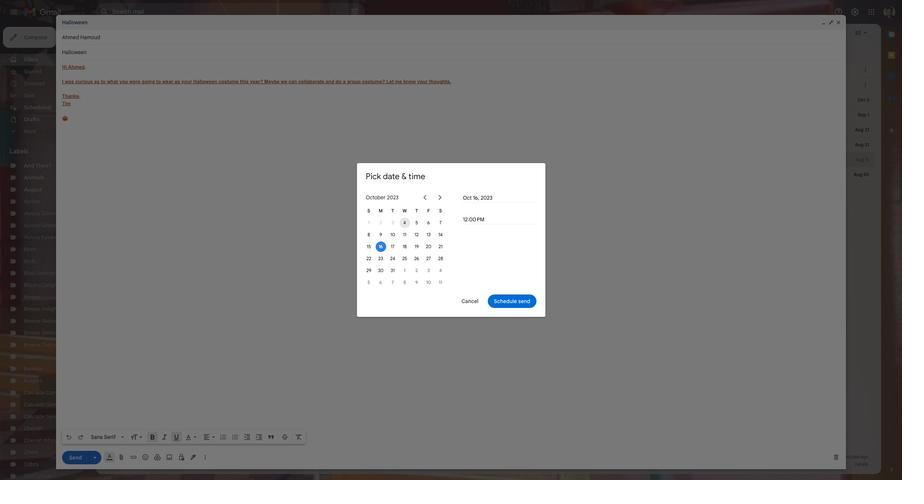 Task type: describe. For each thing, give the bounding box(es) containing it.
f column header
[[423, 205, 435, 217]]

already
[[313, 82, 330, 89]]

1 oct cell
[[363, 217, 375, 229]]

august
[[24, 187, 42, 193]]

you
[[119, 79, 128, 85]]

t for 2nd the t column header from the left
[[415, 208, 418, 214]]

1 for 1 oct cell
[[368, 220, 370, 226]]

main content containing yelp for business
[[96, 24, 881, 475]]

ahmed,
[[68, 64, 86, 70]]

5 for the 5 oct cell
[[416, 220, 418, 226]]

i
[[62, 79, 63, 85]]

footer inside main content
[[96, 454, 875, 469]]

2 s column header from the left
[[435, 205, 447, 217]]

pick date & time
[[366, 171, 425, 182]]

chess link
[[24, 450, 39, 457]]

cherish whispers link
[[24, 438, 65, 445]]

bubbles
[[24, 354, 43, 361]]

main menu image
[[9, 7, 18, 16]]

blissful delight link
[[24, 282, 59, 289]]

4 nov cell
[[435, 265, 447, 277]]

quote ‪(⌘⇧9)‬ image
[[267, 434, 275, 442]]

drafts
[[24, 116, 40, 123]]

5 for 5 nov cell
[[368, 280, 370, 286]]

1 aug 31 row from the top
[[96, 123, 875, 138]]

underline ‪(⌘u)‬ image
[[173, 434, 180, 442]]

22
[[367, 256, 371, 262]]

labels
[[10, 148, 28, 156]]

time
[[409, 171, 425, 182]]

0 horizontal spatial to
[[101, 79, 106, 85]]

bunnies link
[[24, 366, 43, 373]]

last account activity: 42 minutes ago details
[[793, 455, 869, 468]]

t for 2nd the t column header from the right
[[392, 208, 394, 214]]

29 oct cell
[[363, 265, 375, 277]]

bees link
[[24, 246, 36, 253]]

can
[[289, 79, 297, 85]]

8 oct cell
[[363, 229, 375, 241]]

19
[[415, 244, 419, 250]]

breeze for the breeze link
[[24, 294, 40, 301]]

1 s from the left
[[368, 208, 370, 214]]

refresh image
[[124, 29, 132, 37]]

30 inside respond to noah's invite. ͏ ͏ ͏ ͏ ͏ ͏ ͏ ͏ ͏ ͏ ͏ ͏ ͏ ͏ ͏ ͏ ͏ ͏ ͏ ͏ ͏ ͏ ͏ ͏ ͏ ͏ ͏ ͏ ͏ ͏ ͏ ͏ ͏ ͏ ͏ ͏ ͏ ͏ ͏ ͏ ͏ ͏ ͏ ͏ ͏ ͏ ͏ ͏ ͏ ͏ ͏ ͏ ͏ ͏ ͏ ͏ ͏ ͏ ͏ ͏ ͏ ͏ ͏ ͏ ͏ ͏ ͏ ͏ ͏ ͏ ͏ ͏ ͏ ͏ ͏ ͏ ͏ ͏ ͏ ͏ ͏ ͏ ͏ ͏ ͏ ͏ row
[[864, 172, 869, 178]]

f
[[427, 208, 430, 214]]

grow
[[210, 82, 224, 89]]

4 for 4 nov cell
[[439, 268, 442, 274]]

then?
[[35, 163, 51, 169]]

remove formatting ‪(⌘\)‬ image
[[295, 434, 303, 442]]

let
[[387, 79, 394, 85]]

maybe
[[264, 79, 280, 85]]

1 t column header from the left
[[387, 205, 399, 217]]

w
[[403, 208, 407, 214]]

delight for breeze delight
[[42, 306, 59, 313]]

7 oct cell
[[435, 217, 447, 229]]

halloween inside message body text field
[[193, 79, 217, 85]]

10 for 10 oct cell
[[391, 232, 395, 238]]

on
[[331, 82, 337, 89]]

customers
[[277, 82, 302, 89]]

to inside row
[[352, 172, 357, 178]]

discard draft ‪(⌘⇧d)‬ image
[[833, 454, 840, 462]]

2 horizontal spatial your
[[437, 82, 447, 89]]

cascade for cascade glisten
[[24, 402, 45, 409]]

🎃 image
[[62, 116, 68, 122]]

16
[[379, 244, 383, 250]]

aurora glisten
[[24, 223, 57, 229]]

breeze radiance link
[[24, 318, 64, 325]]

18
[[403, 244, 407, 250]]

serene
[[42, 330, 58, 337]]

2 s from the left
[[439, 208, 442, 214]]

cascade cozy
[[24, 390, 58, 397]]

bliss serenity
[[24, 270, 56, 277]]

costume
[[219, 79, 239, 85]]

blissful delight
[[24, 282, 59, 289]]

noah's
[[358, 172, 374, 178]]

breeze delight link
[[24, 306, 59, 313]]

settings image
[[851, 7, 860, 16]]

11 for 11 nov cell
[[439, 280, 442, 286]]

wear
[[162, 79, 173, 85]]

starred
[[24, 68, 42, 75]]

account
[[803, 455, 819, 460]]

bees
[[24, 246, 36, 253]]

0.32 gb of
[[102, 462, 124, 468]]

page.
[[460, 82, 473, 89]]

breeze link
[[24, 294, 40, 301]]

3 inside 'oct 3' row
[[867, 97, 869, 103]]

search mail image
[[98, 5, 111, 19]]

inbox
[[24, 56, 38, 63]]

cascade serenity link
[[24, 414, 66, 421]]

glisten for aurora glisten
[[41, 223, 57, 229]]

gb
[[112, 462, 118, 468]]

yelp for business
[[135, 82, 179, 89]]

drafts link
[[24, 116, 40, 123]]

your inside message body text field
[[181, 79, 192, 85]]

31 inside cell
[[391, 268, 395, 274]]

1 horizontal spatial to
[[156, 79, 161, 85]]

grow your business - your customers are already on yelp. connect with them now by claiming your free page.
[[210, 82, 473, 89]]

toggle split pane mode image
[[855, 29, 862, 37]]

promotions tab
[[190, 42, 285, 63]]

8 nov cell
[[399, 277, 411, 289]]

9 for 9 nov 'cell'
[[416, 280, 418, 286]]

cobra
[[24, 462, 38, 469]]

serenity for bliss serenity
[[36, 270, 56, 277]]

24 oct cell
[[387, 253, 399, 265]]

1 inside row
[[868, 112, 869, 118]]

and then?
[[24, 163, 51, 169]]

a
[[343, 79, 346, 85]]

aurora link
[[24, 199, 40, 205]]

23
[[378, 256, 383, 262]]

26 oct cell
[[411, 253, 423, 265]]

cobra link
[[24, 462, 38, 469]]

Date field
[[462, 194, 536, 202]]

aug inside respond to noah's invite. ͏ ͏ ͏ ͏ ͏ ͏ ͏ ͏ ͏ ͏ ͏ ͏ ͏ ͏ ͏ ͏ ͏ ͏ ͏ ͏ ͏ ͏ ͏ ͏ ͏ ͏ ͏ ͏ ͏ ͏ ͏ ͏ ͏ ͏ ͏ ͏ ͏ ͏ ͏ ͏ ͏ ͏ ͏ ͏ ͏ ͏ ͏ ͏ ͏ ͏ ͏ ͏ ͏ ͏ ͏ ͏ ͏ ͏ ͏ ͏ ͏ ͏ ͏ ͏ ͏ ͏ ͏ ͏ ͏ ͏ ͏ ͏ ͏ ͏ ͏ ͏ ͏ ͏ ͏ ͏ ͏ ͏ ͏ ͏ ͏ ͏ row
[[854, 172, 863, 178]]

labels heading
[[10, 148, 79, 156]]

pop out image
[[828, 19, 834, 25]]

Subject field
[[62, 49, 840, 56]]

snoozed
[[24, 80, 45, 87]]

indent more ‪(⌘])‬ image
[[255, 434, 263, 442]]

minimize image
[[821, 19, 827, 25]]

20 oct cell
[[423, 241, 435, 253]]

primary tab
[[96, 42, 190, 63]]

we
[[281, 79, 287, 85]]

oct 3
[[858, 97, 869, 103]]

redo ‪(⌘y)‬ image
[[77, 434, 85, 442]]

details
[[855, 462, 869, 468]]

close image
[[836, 19, 842, 25]]

» button
[[436, 194, 444, 202]]

w column header
[[399, 205, 411, 217]]

compose
[[24, 34, 47, 41]]

12
[[415, 232, 419, 238]]

1 as from the left
[[94, 79, 100, 85]]

bliss serenity link
[[24, 270, 56, 277]]

6 nov cell
[[375, 277, 387, 289]]

whispers
[[43, 438, 65, 445]]

bubbles link
[[24, 354, 43, 361]]

cascade for cascade serenity
[[24, 414, 45, 421]]

italic ‪(⌘i)‬ image
[[161, 434, 168, 442]]

«
[[423, 195, 427, 201]]

social tab
[[285, 42, 379, 63]]

25 oct cell
[[399, 253, 411, 265]]

0.32
[[102, 462, 111, 468]]

group
[[347, 79, 361, 85]]

yelp
[[135, 82, 146, 89]]

4 for 4 oct cell
[[404, 220, 406, 226]]

aug 31 for 2nd aug 31 row from the bottom
[[855, 127, 869, 133]]

connect
[[351, 82, 371, 89]]

date
[[383, 171, 400, 182]]

4 oct cell
[[399, 217, 411, 229]]



Task type: locate. For each thing, give the bounding box(es) containing it.
3 right 2 oct 'cell'
[[392, 220, 394, 226]]

4 breeze from the top
[[24, 330, 40, 337]]

do
[[336, 79, 342, 85]]

m column header
[[375, 205, 387, 217]]

numbered list ‪(⌘⇧7)‬ image
[[220, 434, 227, 442]]

11 down 4 nov cell
[[439, 280, 442, 286]]

are
[[304, 82, 311, 89]]

sep 1 row
[[96, 108, 875, 123]]

1 vertical spatial cascade
[[24, 402, 45, 409]]

30 oct cell
[[375, 265, 387, 277]]

0 horizontal spatial 2
[[380, 220, 382, 226]]

1 for the 1 nov cell
[[404, 268, 406, 274]]

breeze up breeze serene link
[[24, 318, 40, 325]]

8 down 1 oct cell
[[368, 232, 370, 238]]

t left f
[[415, 208, 418, 214]]

10 down 3 nov "cell"
[[426, 280, 431, 286]]

0 vertical spatial 4
[[404, 220, 406, 226]]

2 nov cell
[[411, 265, 423, 277]]

an
[[310, 157, 316, 163]]

3 for 3 nov "cell"
[[428, 268, 430, 274]]

4
[[404, 220, 406, 226], [439, 268, 442, 274]]

Time field
[[462, 216, 536, 224]]

cell
[[843, 67, 862, 74], [197, 67, 206, 73], [843, 82, 862, 89]]

6 for '6 oct' "cell"
[[427, 220, 430, 226]]

cool group
[[24, 474, 51, 481]]

1 horizontal spatial as
[[175, 79, 180, 85]]

halloween left costume
[[193, 79, 217, 85]]

21 oct cell
[[435, 241, 447, 253]]

18 oct cell
[[399, 241, 411, 253]]

bliss
[[24, 270, 35, 277]]

delight
[[42, 282, 59, 289], [42, 306, 59, 313]]

None search field
[[96, 3, 365, 21]]

3 inside 3 oct cell
[[392, 220, 394, 226]]

s column header left m
[[363, 205, 375, 217]]

labels navigation
[[0, 24, 96, 481]]

0 horizontal spatial 7
[[392, 280, 394, 286]]

cascade glisten link
[[24, 402, 62, 409]]

breeze for breeze delight
[[24, 306, 40, 313]]

0 horizontal spatial 1
[[368, 220, 370, 226]]

and then? link
[[24, 163, 51, 169]]

0 vertical spatial 3
[[867, 97, 869, 103]]

0 vertical spatial 30
[[864, 172, 869, 178]]

pick date & time heading
[[366, 171, 425, 182]]

9 down 2 nov cell
[[416, 280, 418, 286]]

cascade up the cherish link in the left bottom of the page
[[24, 414, 45, 421]]

hi
[[62, 64, 67, 70]]

4 inside cell
[[404, 220, 406, 226]]

0 vertical spatial cascade
[[24, 390, 45, 397]]

tab list
[[881, 24, 902, 454], [96, 42, 881, 63]]

16 oct cell
[[375, 241, 387, 253]]

9 nov cell
[[411, 277, 423, 289]]

12 oct cell
[[411, 229, 423, 241]]

5 right 4 oct cell
[[416, 220, 418, 226]]

1 s column header from the left
[[363, 205, 375, 217]]

miss
[[298, 157, 309, 163]]

0 horizontal spatial s
[[368, 208, 370, 214]]

grid containing s
[[363, 205, 447, 289]]

burgers
[[24, 378, 43, 385]]

11 down 4 oct cell
[[403, 232, 406, 238]]

row up page.
[[96, 63, 875, 78]]

3 aurora from the top
[[24, 223, 40, 229]]

31 oct cell
[[387, 265, 399, 277]]

2 cherish from the top
[[24, 438, 42, 445]]

10 inside cell
[[391, 232, 395, 238]]

10 inside "cell"
[[426, 280, 431, 286]]

0 vertical spatial delight
[[42, 282, 59, 289]]

serenity up blissful delight link
[[36, 270, 56, 277]]

compose button
[[3, 27, 56, 48]]

1 breeze from the top
[[24, 294, 40, 301]]

halloween dialog
[[56, 15, 846, 470]]

1 horizontal spatial 9
[[416, 280, 418, 286]]

cool
[[24, 474, 35, 481]]

aug 31 row down the sep 1 row
[[96, 138, 875, 153]]

7 nov cell
[[387, 277, 399, 289]]

9 oct cell
[[375, 229, 387, 241]]

s column header
[[363, 205, 375, 217], [435, 205, 447, 217]]

3 down 27 oct cell
[[428, 268, 430, 274]]

3
[[867, 97, 869, 103], [392, 220, 394, 226], [428, 268, 430, 274]]

4 down the w column header
[[404, 220, 406, 226]]

20
[[426, 244, 431, 250]]

1 vertical spatial 3
[[392, 220, 394, 226]]

your thoughts.
[[417, 79, 451, 85]]

2 vertical spatial 3
[[428, 268, 430, 274]]

cherish for the cherish link in the left bottom of the page
[[24, 426, 42, 433]]

cherish for cherish whispers
[[24, 438, 42, 445]]

and
[[24, 163, 34, 169]]

aurora down august link at the top left of the page
[[24, 199, 40, 205]]

2 horizontal spatial 1
[[868, 112, 869, 118]]

14
[[439, 232, 443, 238]]

0 horizontal spatial 6
[[380, 280, 382, 286]]

2 inside cell
[[416, 268, 418, 274]]

10 oct cell
[[387, 229, 399, 241]]

formatting options toolbar
[[62, 431, 306, 445]]

0 horizontal spatial s column header
[[363, 205, 375, 217]]

17
[[391, 244, 395, 250]]

hamoud
[[80, 34, 100, 41]]

9 for the 9 oct cell
[[380, 232, 382, 238]]

scheduled link
[[24, 104, 51, 111]]

serenity down 'cascade glisten'
[[46, 414, 66, 421]]

for
[[147, 82, 155, 89]]

cascade glisten
[[24, 402, 62, 409]]

to left noah's
[[352, 172, 357, 178]]

1 horizontal spatial halloween
[[193, 79, 217, 85]]

5 oct cell
[[411, 217, 423, 229]]

animals link
[[24, 175, 44, 181]]

1 vertical spatial 9
[[416, 280, 418, 286]]

glimmer
[[41, 211, 61, 217]]

1 horizontal spatial s
[[439, 208, 442, 214]]

was
[[65, 79, 74, 85]]

0 vertical spatial 8
[[368, 232, 370, 238]]

breeze for breeze serene
[[24, 330, 40, 337]]

2 breeze from the top
[[24, 306, 40, 313]]

0 horizontal spatial 8
[[368, 232, 370, 238]]

1 down 25 oct cell
[[404, 268, 406, 274]]

7 up 14
[[440, 220, 442, 226]]

know
[[404, 79, 416, 85]]

&
[[402, 171, 407, 182]]

footer containing last account activity: 42 minutes ago
[[96, 454, 875, 469]]

with
[[373, 82, 383, 89]]

aurora down aurora link
[[24, 211, 40, 217]]

row
[[96, 63, 875, 78], [96, 78, 875, 93]]

glisten
[[41, 223, 57, 229], [46, 402, 62, 409]]

0 vertical spatial halloween
[[62, 19, 88, 26]]

2 oct cell
[[375, 217, 387, 229]]

6 down f column header in the left top of the page
[[427, 220, 430, 226]]

cascade cozy link
[[24, 390, 58, 397]]

167
[[78, 57, 85, 62]]

2 vertical spatial cascade
[[24, 414, 45, 421]]

halloween up ahmed
[[62, 19, 88, 26]]

cascade for cascade cozy
[[24, 390, 45, 397]]

bunnies
[[24, 366, 43, 373]]

3 cascade from the top
[[24, 414, 45, 421]]

Message Body text field
[[62, 64, 840, 429]]

0 vertical spatial 2
[[380, 220, 382, 226]]

1 vertical spatial 30
[[378, 268, 384, 274]]

1 horizontal spatial t
[[415, 208, 418, 214]]

4 down '28 oct' cell
[[439, 268, 442, 274]]

1 cherish from the top
[[24, 426, 42, 433]]

9
[[380, 232, 382, 238], [416, 280, 418, 286]]

grid
[[363, 205, 447, 289]]

inbox link
[[24, 56, 38, 63]]

28
[[438, 256, 443, 262]]

as right wear
[[175, 79, 180, 85]]

25
[[402, 256, 407, 262]]

breeze delight
[[24, 306, 59, 313]]

glisten down cozy
[[46, 402, 62, 409]]

17 oct cell
[[387, 241, 399, 253]]

1 vertical spatial halloween
[[193, 79, 217, 85]]

0 horizontal spatial 11
[[403, 232, 406, 238]]

minutes
[[844, 455, 860, 460]]

1 horizontal spatial your
[[225, 82, 237, 89]]

1 vertical spatial cherish
[[24, 438, 42, 445]]

1 horizontal spatial s column header
[[435, 205, 447, 217]]

to left what
[[101, 79, 106, 85]]

this
[[240, 79, 249, 85]]

1 vertical spatial 10
[[426, 280, 431, 286]]

radiance
[[42, 318, 64, 325]]

0 vertical spatial 1
[[868, 112, 869, 118]]

birds link
[[24, 258, 36, 265]]

delight up radiance
[[42, 306, 59, 313]]

7 for 7 oct cell
[[440, 220, 442, 226]]

business
[[238, 82, 260, 89]]

aug inside the never miss an update ͏ ͏ ͏ ͏ ͏ ͏ ͏ ͏ ͏ ͏ ͏ ͏ ͏ ͏ ͏ ͏ ͏ ͏ ͏ ͏ ͏ ͏ ͏ ͏ ͏ ͏ ͏ ͏ ͏ ͏ ͏ ͏ ͏ ͏ ͏ ͏ ͏ ͏ ͏ ͏ ͏ ͏ ͏ ͏ ͏ ͏ ͏ ͏ ͏ ͏ ͏ ͏ ͏ ͏ ͏ ͏ ͏ ͏ ͏ ͏ ͏ ͏ ͏ ͏ ͏ ͏ ͏ ͏ ͏ ͏ ͏ ͏ ͏ ͏ ͏ ͏ ͏ ͏ ͏ ͏ ͏ ͏ ͏ ͏ ͏ ͏ ͏ ͏ ͏ ͏ row
[[856, 157, 864, 163]]

aug 31 row down 'oct 3' row
[[96, 123, 875, 138]]

1 vertical spatial serenity
[[46, 414, 66, 421]]

ahmed
[[62, 34, 79, 41]]

13 oct cell
[[423, 229, 435, 241]]

aug 31 inside the never miss an update ͏ ͏ ͏ ͏ ͏ ͏ ͏ ͏ ͏ ͏ ͏ ͏ ͏ ͏ ͏ ͏ ͏ ͏ ͏ ͏ ͏ ͏ ͏ ͏ ͏ ͏ ͏ ͏ ͏ ͏ ͏ ͏ ͏ ͏ ͏ ͏ ͏ ͏ ͏ ͏ ͏ ͏ ͏ ͏ ͏ ͏ ͏ ͏ ͏ ͏ ͏ ͏ ͏ ͏ ͏ ͏ ͏ ͏ ͏ ͏ ͏ ͏ ͏ ͏ ͏ ͏ ͏ ͏ ͏ ͏ ͏ ͏ ͏ ͏ ͏ ͏ ͏ ͏ ͏ ͏ ͏ ͏ ͏ ͏ ͏ ͏ ͏ ͏ ͏ ͏ row
[[856, 157, 869, 163]]

0 horizontal spatial 9
[[380, 232, 382, 238]]

aurora for aurora glisten
[[24, 223, 40, 229]]

t right m
[[392, 208, 394, 214]]

2 horizontal spatial to
[[352, 172, 357, 178]]

1 vertical spatial 5
[[368, 280, 370, 286]]

s right f
[[439, 208, 442, 214]]

0 horizontal spatial t
[[392, 208, 394, 214]]

11 for 11 oct cell
[[403, 232, 406, 238]]

31 inside the never miss an update ͏ ͏ ͏ ͏ ͏ ͏ ͏ ͏ ͏ ͏ ͏ ͏ ͏ ͏ ͏ ͏ ͏ ͏ ͏ ͏ ͏ ͏ ͏ ͏ ͏ ͏ ͏ ͏ ͏ ͏ ͏ ͏ ͏ ͏ ͏ ͏ ͏ ͏ ͏ ͏ ͏ ͏ ͏ ͏ ͏ ͏ ͏ ͏ ͏ ͏ ͏ ͏ ͏ ͏ ͏ ͏ ͏ ͏ ͏ ͏ ͏ ͏ ͏ ͏ ͏ ͏ ͏ ͏ ͏ ͏ ͏ ͏ ͏ ͏ ͏ ͏ ͏ ͏ ͏ ͏ ͏ ͏ ͏ ͏ ͏ ͏ ͏ ͏ ͏ ͏ row
[[865, 157, 869, 163]]

1 vertical spatial 6
[[380, 280, 382, 286]]

0 vertical spatial 10
[[391, 232, 395, 238]]

respond to noah's invite. ͏ ͏ ͏ ͏ ͏ ͏ ͏ ͏ ͏ ͏ ͏ ͏ ͏ ͏ ͏ ͏ ͏ ͏ ͏ ͏ ͏ ͏ ͏ ͏ ͏ ͏ ͏ ͏ ͏ ͏ ͏ ͏ ͏ ͏ ͏ ͏ ͏ ͏ ͏ ͏ ͏ ͏ ͏ ͏ ͏ ͏ ͏ ͏ ͏ ͏ ͏ ͏ ͏ ͏ ͏ ͏ ͏ ͏ ͏ ͏ ͏ ͏ ͏ ͏ ͏ ͏ ͏ ͏ ͏ ͏ ͏ ͏ ͏ ͏ ͏ ͏ ͏ ͏ ͏ ͏ ͏ ͏ ͏ ͏ ͏ ͏ row
[[96, 168, 875, 182]]

5 breeze from the top
[[24, 342, 40, 349]]

glisten for cascade glisten
[[46, 402, 62, 409]]

aurora for aurora link
[[24, 199, 40, 205]]

0 horizontal spatial 3
[[392, 220, 394, 226]]

chess
[[24, 450, 39, 457]]

0 vertical spatial 11
[[403, 232, 406, 238]]

cherish whispers
[[24, 438, 65, 445]]

19 oct cell
[[411, 241, 423, 253]]

1 horizontal spatial 1
[[404, 268, 406, 274]]

1 horizontal spatial 2
[[416, 268, 418, 274]]

10 for 10 nov "cell"
[[426, 280, 431, 286]]

aurora rainbow
[[24, 234, 61, 241]]

bold ‪(⌘b)‬ image
[[149, 434, 156, 442]]

aug 30
[[854, 172, 869, 178]]

1 right 'sep'
[[868, 112, 869, 118]]

2 vertical spatial 1
[[404, 268, 406, 274]]

collaborate
[[298, 79, 324, 85]]

1
[[868, 112, 869, 118], [368, 220, 370, 226], [404, 268, 406, 274]]

1 left 2 oct 'cell'
[[368, 220, 370, 226]]

breeze down blissful
[[24, 294, 40, 301]]

7 inside cell
[[392, 280, 394, 286]]

1 horizontal spatial 11
[[439, 280, 442, 286]]

29
[[366, 268, 371, 274]]

1 horizontal spatial 4
[[439, 268, 442, 274]]

2 for 2 oct 'cell'
[[380, 220, 382, 226]]

1 horizontal spatial 7
[[440, 220, 442, 226]]

respond to noah's invite. ͏ ͏ ͏ ͏ ͏ ͏ ͏ ͏ ͏ ͏ ͏ ͏ ͏ ͏ ͏ ͏ ͏ ͏ ͏ ͏ ͏ ͏ ͏ ͏ ͏ ͏ ͏ ͏ ͏ ͏ ͏ ͏ ͏ ͏ ͏ ͏ ͏ ͏ ͏ ͏ ͏ ͏ ͏ ͏ ͏ ͏ ͏ ͏ ͏ ͏ ͏ ͏ ͏ ͏ ͏ ͏ ͏ ͏ ͏ ͏ ͏ ͏ ͏ ͏ ͏ ͏ ͏ ͏ ͏ ͏ ͏ ͏ ͏ ͏ ͏ ͏ ͏ ͏ ͏ ͏ ͏ ͏ ͏ ͏ ͏ ͏
[[330, 172, 505, 178]]

9 inside cell
[[380, 232, 382, 238]]

yelp.
[[339, 82, 350, 89]]

2 inside 'cell'
[[380, 220, 382, 226]]

1 vertical spatial delight
[[42, 306, 59, 313]]

8 down the 1 nov cell
[[404, 280, 406, 286]]

1 vertical spatial aug 31
[[855, 142, 869, 148]]

15
[[367, 244, 371, 250]]

1 cascade from the top
[[24, 390, 45, 397]]

8 for 8 nov cell
[[404, 280, 406, 286]]

8 for 8 oct cell
[[368, 232, 370, 238]]

0 vertical spatial 6
[[427, 220, 430, 226]]

0 horizontal spatial halloween
[[62, 19, 88, 26]]

row containing yelp for business
[[96, 78, 875, 93]]

1 horizontal spatial 30
[[864, 172, 869, 178]]

glisten down the glimmer on the top left
[[41, 223, 57, 229]]

3 breeze from the top
[[24, 318, 40, 325]]

5 down 29 oct cell
[[368, 280, 370, 286]]

2 row from the top
[[96, 78, 875, 93]]

3 inside 3 nov "cell"
[[428, 268, 430, 274]]

scheduled
[[24, 104, 51, 111]]

10 down 3 oct cell
[[391, 232, 395, 238]]

11 oct cell
[[399, 229, 411, 241]]

1 horizontal spatial 10
[[426, 280, 431, 286]]

t column header right w on the left of the page
[[411, 205, 423, 217]]

pick date & time dialog
[[357, 163, 545, 318]]

breeze for breeze radiance
[[24, 318, 40, 325]]

t column header
[[387, 205, 399, 217], [411, 205, 423, 217]]

15 oct cell
[[363, 241, 375, 253]]

0 horizontal spatial 4
[[404, 220, 406, 226]]

rainbow
[[41, 234, 61, 241]]

10 nov cell
[[423, 277, 435, 289]]

0 vertical spatial glisten
[[41, 223, 57, 229]]

footer
[[96, 454, 875, 469]]

strikethrough ‪(⌘⇧x)‬ image
[[281, 434, 289, 442]]

11 nov cell
[[435, 277, 447, 289]]

aug 31
[[855, 127, 869, 133], [855, 142, 869, 148], [856, 157, 869, 163]]

update
[[318, 157, 334, 163]]

7 for 7 nov cell
[[392, 280, 394, 286]]

2 aurora from the top
[[24, 211, 40, 217]]

breeze down the breeze link
[[24, 306, 40, 313]]

7 down 31 oct cell
[[392, 280, 394, 286]]

aurora for aurora rainbow
[[24, 234, 40, 241]]

aurora for aurora glimmer
[[24, 211, 40, 217]]

indent less ‪(⌘[)‬ image
[[243, 434, 251, 442]]

to right for
[[156, 79, 161, 85]]

30 inside cell
[[378, 268, 384, 274]]

cool group link
[[24, 474, 51, 481]]

as right curious
[[94, 79, 100, 85]]

2 down 26 oct 'cell'
[[416, 268, 418, 274]]

cascade down cascade cozy at the left
[[24, 402, 45, 409]]

0 horizontal spatial your
[[181, 79, 192, 85]]

details link
[[855, 462, 869, 468]]

3 oct cell
[[387, 217, 399, 229]]

serenity for cascade serenity
[[46, 414, 66, 421]]

14 oct cell
[[435, 229, 447, 241]]

s left m
[[368, 208, 370, 214]]

6 inside cell
[[380, 280, 382, 286]]

hi ahmed,
[[62, 64, 86, 70]]

0 vertical spatial cherish
[[24, 426, 42, 433]]

27 oct cell
[[423, 253, 435, 265]]

your left ad
[[181, 79, 192, 85]]

1 vertical spatial 4
[[439, 268, 442, 274]]

aurora up bees link
[[24, 234, 40, 241]]

1 horizontal spatial 6
[[427, 220, 430, 226]]

4 aurora from the top
[[24, 234, 40, 241]]

oct 3 row
[[96, 93, 875, 108]]

26
[[414, 256, 419, 262]]

0 vertical spatial 5
[[416, 220, 418, 226]]

2 as from the left
[[175, 79, 180, 85]]

1 nov cell
[[399, 265, 411, 277]]

cancel
[[462, 298, 479, 305]]

4 inside cell
[[439, 268, 442, 274]]

delight for blissful delight
[[42, 282, 59, 289]]

0 horizontal spatial 30
[[378, 268, 384, 274]]

aug 31 row
[[96, 123, 875, 138], [96, 138, 875, 153]]

cascade down burgers link
[[24, 390, 45, 397]]

0 vertical spatial 9
[[380, 232, 382, 238]]

2 for 2 nov cell
[[416, 268, 418, 274]]

2 aug 31 row from the top
[[96, 138, 875, 153]]

5 inside cell
[[416, 220, 418, 226]]

your left free
[[437, 82, 447, 89]]

6 down 30 oct cell
[[380, 280, 382, 286]]

6 for 6 nov cell on the bottom of page
[[380, 280, 382, 286]]

7 inside cell
[[440, 220, 442, 226]]

s column header right f
[[435, 205, 447, 217]]

0 horizontal spatial as
[[94, 79, 100, 85]]

2 cascade from the top
[[24, 402, 45, 409]]

aurora rainbow link
[[24, 234, 61, 241]]

0 horizontal spatial t column header
[[387, 205, 399, 217]]

0 horizontal spatial 5
[[368, 280, 370, 286]]

aug 31 for second aug 31 row from the top of the page
[[855, 142, 869, 148]]

1 vertical spatial 7
[[392, 280, 394, 286]]

1 row from the top
[[96, 63, 875, 78]]

2 t from the left
[[415, 208, 418, 214]]

1 horizontal spatial 5
[[416, 220, 418, 226]]

1 vertical spatial 2
[[416, 268, 418, 274]]

0 vertical spatial aug 31
[[855, 127, 869, 133]]

row up the sep 1 row
[[96, 78, 875, 93]]

28 oct cell
[[435, 253, 447, 265]]

1 vertical spatial 8
[[404, 280, 406, 286]]

2 horizontal spatial 3
[[867, 97, 869, 103]]

1 vertical spatial glisten
[[46, 402, 62, 409]]

cherish up cherish whispers
[[24, 426, 42, 433]]

5 nov cell
[[363, 277, 375, 289]]

cherish down the cherish link in the left bottom of the page
[[24, 438, 42, 445]]

october 2023 row
[[363, 190, 447, 205]]

advanced search options image
[[347, 4, 362, 19]]

31
[[865, 127, 869, 133], [865, 142, 869, 148], [865, 157, 869, 163], [391, 268, 395, 274]]

0 vertical spatial 7
[[440, 220, 442, 226]]

bulleted list ‪(⌘⇧8)‬ image
[[231, 434, 239, 442]]

breeze up bubbles link
[[24, 342, 40, 349]]

1 horizontal spatial 8
[[404, 280, 406, 286]]

22 oct cell
[[363, 253, 375, 265]]

3 nov cell
[[423, 265, 435, 277]]

6 oct cell
[[423, 217, 435, 229]]

breeze for breeze zephyr
[[24, 342, 40, 349]]

2 t column header from the left
[[411, 205, 423, 217]]

5 inside cell
[[368, 280, 370, 286]]

3 right "oct"
[[867, 97, 869, 103]]

1 vertical spatial 1
[[368, 220, 370, 226]]

23 oct cell
[[375, 253, 387, 265]]

your right grow
[[225, 82, 237, 89]]

0 horizontal spatial 10
[[391, 232, 395, 238]]

6 inside "cell"
[[427, 220, 430, 226]]

delight down bliss serenity link at the bottom left of the page
[[42, 282, 59, 289]]

main content
[[96, 24, 881, 475]]

1 horizontal spatial t column header
[[411, 205, 423, 217]]

grid inside pick date & time dialog
[[363, 205, 447, 289]]

breeze zephyr link
[[24, 342, 58, 349]]

3 for 3 oct cell
[[392, 220, 394, 226]]

me
[[395, 79, 402, 85]]

0 vertical spatial serenity
[[36, 270, 56, 277]]

2 vertical spatial aug 31
[[856, 157, 869, 163]]

never miss an update ͏ ͏ ͏ ͏ ͏ ͏ ͏ ͏ ͏ ͏ ͏ ͏ ͏ ͏ ͏ ͏ ͏ ͏ ͏ ͏ ͏ ͏ ͏ ͏ ͏ ͏ ͏ ͏ ͏ ͏ ͏ ͏ ͏ ͏ ͏ ͏ ͏ ͏ ͏ ͏ ͏ ͏ ͏ ͏ ͏ ͏ ͏ ͏ ͏ ͏ ͏ ͏ ͏ ͏ ͏ ͏ ͏ ͏ ͏ ͏ ͏ ͏ ͏ ͏ ͏ ͏ ͏ ͏ ͏ ͏ ͏ ͏ ͏ ͏ ͏ ͏ ͏ ͏ ͏ ͏ ͏ ͏ ͏ ͏ ͏ ͏ ͏ ͏ ͏ ͏ row
[[96, 153, 875, 168]]

1 aurora from the top
[[24, 199, 40, 205]]

undo ‪(⌘z)‬ image
[[65, 434, 73, 442]]

breeze up breeze zephyr link
[[24, 330, 40, 337]]

august link
[[24, 187, 42, 193]]

snoozed link
[[24, 80, 45, 87]]

free
[[449, 82, 458, 89]]

curious
[[75, 79, 93, 85]]

aurora down aurora glimmer link
[[24, 223, 40, 229]]

9 down 2 oct 'cell'
[[380, 232, 382, 238]]

2023
[[387, 194, 399, 201]]

year?
[[250, 79, 263, 85]]

1 vertical spatial 11
[[439, 280, 442, 286]]

2 down m column header
[[380, 220, 382, 226]]

9 inside 'cell'
[[416, 280, 418, 286]]

t column header right m
[[387, 205, 399, 217]]

1 horizontal spatial 3
[[428, 268, 430, 274]]

1 t from the left
[[392, 208, 394, 214]]

« button
[[421, 194, 429, 202]]

follow link to manage storage image
[[150, 461, 157, 469]]



Task type: vqa. For each thing, say whether or not it's contained in the screenshot.
Aurora Glimmer the Aurora
yes



